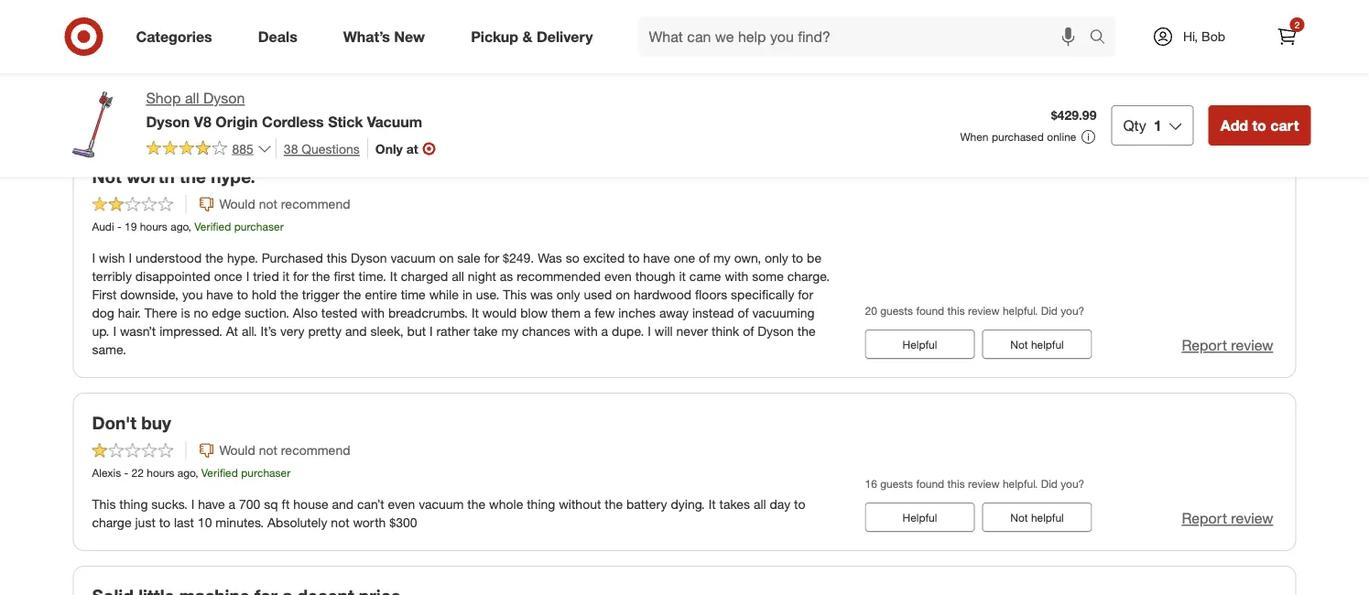 Task type: locate. For each thing, give the bounding box(es) containing it.
the up once
[[205, 251, 224, 267]]

not down 20 guests found this review helpful. did you?
[[1011, 338, 1029, 352]]

my up came
[[714, 251, 731, 267]]

of right think
[[743, 324, 754, 340]]

3 would from the top
[[219, 443, 255, 459]]

1 horizontal spatial worth
[[353, 516, 386, 532]]

did for 16 guests found this review helpful. did you?
[[1042, 478, 1058, 492]]

this inside this thing sucks. i have a 700 sq ft house and can't even vacuum the whole thing without the battery dying. it takes all day to charge just to last 10 minutes. absolutely not worth $300
[[92, 497, 116, 513]]

of up think
[[738, 306, 749, 322]]

suction.
[[245, 306, 289, 322]]

1 you? from the top
[[1061, 305, 1085, 318]]

2 vertical spatial all
[[754, 497, 767, 513]]

would not recommend up purchased
[[219, 197, 351, 213]]

38
[[284, 141, 298, 157]]

2 vertical spatial hours
[[147, 467, 175, 481]]

on up inches
[[616, 287, 631, 304]]

have
[[644, 251, 671, 267], [206, 287, 233, 304], [198, 497, 225, 513]]

helpful
[[903, 338, 938, 352], [903, 511, 938, 525]]

only up them
[[557, 287, 581, 304]]

only up some
[[765, 251, 789, 267]]

1 horizontal spatial a
[[584, 306, 591, 322]]

a
[[584, 306, 591, 322], [602, 324, 609, 340], [229, 497, 236, 513]]

2 vertical spatial report
[[1183, 510, 1228, 528]]

ago up cordless
[[179, 66, 197, 79]]

report review button
[[1183, 90, 1274, 111], [1183, 336, 1274, 357], [1183, 509, 1274, 530]]

trigger
[[302, 287, 340, 304]]

1 vertical spatial not helpful button
[[983, 504, 1093, 533]]

not helpful button for 20 guests found this review helpful. did you?
[[983, 331, 1093, 360]]

0 vertical spatial helpful button
[[866, 331, 975, 360]]

1 horizontal spatial even
[[605, 269, 632, 285]]

even up $300
[[388, 497, 415, 513]]

- left 22
[[124, 467, 128, 481]]

verified up once
[[195, 220, 231, 234]]

1 horizontal spatial it
[[679, 269, 686, 285]]

not helpful
[[1011, 338, 1065, 352], [1011, 511, 1065, 525]]

1 vertical spatial ago
[[171, 220, 188, 234]]

1 vertical spatial not
[[259, 443, 278, 459]]

not for don't buy
[[259, 443, 278, 459]]

with down entire on the left of page
[[361, 306, 385, 322]]

helpful
[[1032, 338, 1065, 352], [1032, 511, 1065, 525]]

for down charge.
[[798, 287, 814, 304]]

1 vertical spatial ,
[[188, 220, 191, 234]]

first
[[334, 269, 355, 285]]

, for suction
[[197, 66, 200, 79]]

2 vertical spatial would
[[219, 443, 255, 459]]

helpful button
[[866, 331, 975, 360], [866, 504, 975, 533]]

19 for worth
[[125, 220, 137, 234]]

hype. up once
[[227, 251, 258, 267]]

audi
[[92, 220, 114, 234]]

3 report review from the top
[[1183, 510, 1274, 528]]

it left takes
[[709, 497, 716, 513]]

2 would from the top
[[219, 197, 255, 213]]

the down 885 link
[[180, 167, 206, 188]]

be
[[807, 251, 822, 267]]

0 vertical spatial would
[[219, 42, 255, 58]]

even down the excited
[[605, 269, 632, 285]]

verified up the 10 at the left of the page
[[201, 467, 238, 481]]

2 horizontal spatial a
[[602, 324, 609, 340]]

charge.
[[788, 269, 830, 285]]

pickup
[[471, 28, 519, 45]]

3 report from the top
[[1183, 510, 1228, 528]]

purchaser up purchased
[[234, 220, 284, 234]]

vacuum inside the i wish i understood the hype. purchased this dyson vacuum on sale for $249. was so excited to have one of my own, only to be terribly disappointed once i tried it for the first time. it charged all night as recommended even though it came with some charge. first downside, you have to hold the trigger the entire time while in use. this was only used on hardwood floors specifically for dog hair. there is no edge suction. also tested with breadcrumbs. it would blow them a few inches away instead of vacuuming up. i wasn't impressed. at all. it's very pretty and sleek, but i rather take my chances with a dupe. i will never think of dyson the same.
[[391, 251, 436, 267]]

1 vertical spatial helpful
[[903, 511, 938, 525]]

0 vertical spatial ago
[[179, 66, 197, 79]]

0 vertical spatial it
[[390, 269, 398, 285]]

the down first
[[343, 287, 362, 304]]

0 horizontal spatial all
[[185, 89, 199, 107]]

it right time.
[[390, 269, 398, 285]]

1 vertical spatial you?
[[1061, 478, 1085, 492]]

-
[[126, 66, 130, 79], [117, 220, 122, 234], [124, 467, 128, 481]]

1 would from the top
[[219, 42, 255, 58]]

not helpful for 16 guests found this review helpful. did you?
[[1011, 511, 1065, 525]]

would not recommend
[[219, 197, 351, 213], [219, 443, 351, 459]]

online
[[1048, 130, 1077, 144]]

alexis - 22 hours ago , verified purchaser
[[92, 467, 291, 481]]

minutes.
[[216, 516, 264, 532]]

dog
[[92, 306, 114, 322]]

would for great suction
[[219, 42, 255, 58]]

0 vertical spatial helpful
[[1032, 338, 1065, 352]]

up
[[279, 96, 294, 112]]

all left the day
[[754, 497, 767, 513]]

impressed.
[[160, 324, 223, 340]]

1 found from the top
[[917, 305, 945, 318]]

0 horizontal spatial even
[[388, 497, 415, 513]]

night
[[468, 269, 497, 285]]

1 vertical spatial vacuum
[[419, 497, 464, 513]]

19 for suction
[[133, 66, 145, 79]]

2 would not recommend from the top
[[219, 443, 351, 459]]

1 vertical spatial and
[[345, 324, 367, 340]]

not up purchased
[[259, 197, 278, 213]]

would up "audi - 19 hours ago , verified purchaser"
[[219, 197, 255, 213]]

0 vertical spatial helpful
[[903, 338, 938, 352]]

2 horizontal spatial for
[[798, 287, 814, 304]]

would not recommend up ft at the left bottom of page
[[219, 443, 351, 459]]

2 helpful from the top
[[1032, 511, 1065, 525]]

with down few
[[574, 324, 598, 340]]

2 did from the top
[[1042, 478, 1058, 492]]

helpful down 20 guests found this review helpful. did you?
[[903, 338, 938, 352]]

for down purchased
[[293, 269, 309, 285]]

1 vertical spatial found
[[917, 478, 945, 492]]

new
[[394, 28, 425, 45]]

1 guests from the top
[[881, 305, 914, 318]]

2 vertical spatial report review
[[1183, 510, 1274, 528]]

- right casey
[[126, 66, 130, 79]]

think
[[712, 324, 740, 340]]

purchaser
[[243, 66, 292, 79], [234, 220, 284, 234], [241, 467, 291, 481]]

helpful down 20 guests found this review helpful. did you?
[[1032, 338, 1065, 352]]

helpful button down 16
[[866, 504, 975, 533]]

1 vertical spatial my
[[502, 324, 519, 340]]

1 report review button from the top
[[1183, 90, 1274, 111]]

i up 'last' at the bottom left of the page
[[191, 497, 195, 513]]

2 vertical spatial for
[[798, 287, 814, 304]]

0 vertical spatial only
[[765, 251, 789, 267]]

helpful down "16 guests found this review helpful. did you?"
[[903, 511, 938, 525]]

time.
[[359, 269, 387, 285]]

2 not helpful button from the top
[[983, 504, 1093, 533]]

0 vertical spatial did
[[1042, 305, 1058, 318]]

20 guests found this review helpful. did you?
[[866, 305, 1085, 318]]

there
[[145, 306, 177, 322]]

of up came
[[699, 251, 710, 267]]

1 vertical spatial 19
[[125, 220, 137, 234]]

cordless
[[168, 96, 216, 112]]

it down purchased
[[283, 269, 290, 285]]

1 horizontal spatial thing
[[527, 497, 556, 513]]

38 questions link
[[276, 138, 360, 159]]

understood
[[136, 251, 202, 267]]

it inside this thing sucks. i have a 700 sq ft house and can't even vacuum the whole thing without the battery dying. it takes all day to charge just to last 10 minutes. absolutely not worth $300
[[709, 497, 716, 513]]

0 vertical spatial all
[[185, 89, 199, 107]]

found right 16
[[917, 478, 945, 492]]

0 vertical spatial this
[[327, 251, 347, 267]]

to up 'though'
[[629, 251, 640, 267]]

thing up just
[[119, 497, 148, 513]]

0 horizontal spatial thing
[[119, 497, 148, 513]]

1 helpful from the top
[[903, 338, 938, 352]]

battery
[[627, 497, 668, 513]]

0 vertical spatial would not recommend
[[219, 197, 351, 213]]

found for 20
[[917, 305, 945, 318]]

report for 20 guests found this review helpful. did you?
[[1183, 337, 1228, 355]]

0 vertical spatial vacuum
[[391, 251, 436, 267]]

recommend down 38 questions link
[[281, 197, 351, 213]]

, up understood
[[188, 220, 191, 234]]

this right 20
[[948, 305, 966, 318]]

this for 16
[[948, 478, 966, 492]]

would for not worth the hype.
[[219, 197, 255, 213]]

0 vertical spatial verified
[[203, 66, 240, 79]]

not right absolutely
[[331, 516, 350, 532]]

2 vertical spatial this
[[948, 478, 966, 492]]

this thing sucks. i have a 700 sq ft house and can't even vacuum the whole thing without the battery dying. it takes all day to charge just to last 10 minutes. absolutely not worth $300
[[92, 497, 806, 532]]

not helpful button down 20 guests found this review helpful. did you?
[[983, 331, 1093, 360]]

0 vertical spatial found
[[917, 305, 945, 318]]

0 vertical spatial even
[[605, 269, 632, 285]]

vacuum up charged
[[391, 251, 436, 267]]

the up also
[[280, 287, 299, 304]]

at
[[226, 324, 238, 340]]

- for not
[[117, 220, 122, 234]]

ago for worth
[[171, 220, 188, 234]]

1 would not recommend from the top
[[219, 197, 351, 213]]

2 guests from the top
[[881, 478, 914, 492]]

have up the 10 at the left of the page
[[198, 497, 225, 513]]

purchaser up sq
[[241, 467, 291, 481]]

recommend up house
[[281, 443, 351, 459]]

pretty
[[308, 324, 342, 340]]

wish
[[99, 251, 125, 267]]

not helpful for 20 guests found this review helpful. did you?
[[1011, 338, 1065, 352]]

worth down can't
[[353, 516, 386, 532]]

you? for 20 guests found this review helpful. did you?
[[1061, 305, 1085, 318]]

a left the 700
[[229, 497, 236, 513]]

2 you? from the top
[[1061, 478, 1085, 492]]

love
[[92, 96, 119, 112]]

worth up "audi - 19 hours ago , verified purchaser"
[[126, 167, 175, 188]]

vacuum left whole
[[419, 497, 464, 513]]

just
[[135, 516, 156, 532]]

vacuum inside this thing sucks. i have a 700 sq ft house and can't even vacuum the whole thing without the battery dying. it takes all day to charge just to last 10 minutes. absolutely not worth $300
[[419, 497, 464, 513]]

this up charge
[[92, 497, 116, 513]]

dyson up origin
[[203, 89, 245, 107]]

3 report review button from the top
[[1183, 509, 1274, 530]]

recommend
[[259, 42, 328, 58], [281, 197, 351, 213], [281, 443, 351, 459]]

ft
[[282, 497, 290, 513]]

you?
[[1061, 305, 1085, 318], [1061, 478, 1085, 492]]

2 not helpful from the top
[[1011, 511, 1065, 525]]

2 report review button from the top
[[1183, 336, 1274, 357]]

this up first
[[327, 251, 347, 267]]

2 helpful from the top
[[903, 511, 938, 525]]

2 vertical spatial and
[[332, 497, 354, 513]]

1 horizontal spatial only
[[765, 251, 789, 267]]

1 not helpful button from the top
[[983, 331, 1093, 360]]

hours right 22
[[147, 467, 175, 481]]

report review button for 16 guests found this review helpful. did you?
[[1183, 509, 1274, 530]]

1 vertical spatial did
[[1042, 478, 1058, 492]]

1 vertical spatial worth
[[353, 516, 386, 532]]

would recommend
[[219, 42, 328, 58]]

2 horizontal spatial it
[[709, 497, 716, 513]]

with down "own,"
[[725, 269, 749, 285]]

was
[[538, 251, 563, 267]]

all up the in on the left
[[452, 269, 465, 285]]

1 vertical spatial report
[[1183, 337, 1228, 355]]

0 vertical spatial -
[[126, 66, 130, 79]]

ago
[[179, 66, 197, 79], [171, 220, 188, 234], [178, 467, 195, 481]]

1 vertical spatial even
[[388, 497, 415, 513]]

even inside the i wish i understood the hype. purchased this dyson vacuum on sale for $249. was so excited to have one of my own, only to be terribly disappointed once i tried it for the first time. it charged all night as recommended even though it came with some charge. first downside, you have to hold the trigger the entire time while in use. this was only used on hardwood floors specifically for dog hair. there is no edge suction. also tested with breadcrumbs. it would blow them a few inches away instead of vacuuming up. i wasn't impressed. at all. it's very pretty and sleek, but i rather take my chances with a dupe. i will never think of dyson the same.
[[605, 269, 632, 285]]

2 vertical spatial report review button
[[1183, 509, 1274, 530]]

have up 'though'
[[644, 251, 671, 267]]

and up origin
[[220, 96, 242, 112]]

2 report from the top
[[1183, 337, 1228, 355]]

1 vertical spatial recommend
[[281, 197, 351, 213]]

not helpful down "16 guests found this review helpful. did you?"
[[1011, 511, 1065, 525]]

1 vertical spatial hype.
[[227, 251, 258, 267]]

purchaser for not worth the hype.
[[234, 220, 284, 234]]

0 vertical spatial worth
[[126, 167, 175, 188]]

1 vertical spatial helpful
[[1032, 511, 1065, 525]]

1 not helpful from the top
[[1011, 338, 1065, 352]]

and left can't
[[332, 497, 354, 513]]

helpful for 20 guests found this review helpful. did you?
[[1032, 338, 1065, 352]]

was
[[531, 287, 553, 304]]

not helpful down 20 guests found this review helpful. did you?
[[1011, 338, 1065, 352]]

2 vertical spatial it
[[709, 497, 716, 513]]

not down "16 guests found this review helpful. did you?"
[[1011, 511, 1029, 525]]

1 vertical spatial would not recommend
[[219, 443, 351, 459]]

the left whole
[[468, 497, 486, 513]]

what's
[[343, 28, 390, 45]]

0 vertical spatial report
[[1183, 91, 1228, 109]]

0 horizontal spatial it
[[283, 269, 290, 285]]

have up edge
[[206, 287, 233, 304]]

1 vertical spatial hours
[[140, 220, 168, 234]]

all inside this thing sucks. i have a 700 sq ft house and can't even vacuum the whole thing without the battery dying. it takes all day to charge just to last 10 minutes. absolutely not worth $300
[[754, 497, 767, 513]]

1 vertical spatial it
[[472, 306, 479, 322]]

0 vertical spatial on
[[439, 251, 454, 267]]

stick
[[328, 113, 363, 130]]

origin
[[216, 113, 258, 130]]

it down one
[[679, 269, 686, 285]]

1 helpful from the top
[[1032, 338, 1065, 352]]

categories
[[136, 28, 212, 45]]

not
[[92, 167, 122, 188], [1011, 338, 1029, 352], [1011, 511, 1029, 525]]

1 horizontal spatial all
[[452, 269, 465, 285]]

not up the audi
[[92, 167, 122, 188]]

for up night
[[484, 251, 500, 267]]

all up v8
[[185, 89, 199, 107]]

0 vertical spatial helpful.
[[1003, 305, 1039, 318]]

hype. down "885"
[[211, 167, 256, 188]]

on left sale
[[439, 251, 454, 267]]

0 vertical spatial not helpful
[[1011, 338, 1065, 352]]

2 vertical spatial a
[[229, 497, 236, 513]]

house
[[294, 497, 329, 513]]

used
[[584, 287, 613, 304]]

2 thing from the left
[[527, 497, 556, 513]]

a inside this thing sucks. i have a 700 sq ft house and can't even vacuum the whole thing without the battery dying. it takes all day to charge just to last 10 minutes. absolutely not worth $300
[[229, 497, 236, 513]]

instead
[[693, 306, 735, 322]]

recommend for not worth the hype.
[[281, 197, 351, 213]]

hype. inside the i wish i understood the hype. purchased this dyson vacuum on sale for $249. was so excited to have one of my own, only to be terribly disappointed once i tried it for the first time. it charged all night as recommended even though it came with some charge. first downside, you have to hold the trigger the entire time while in use. this was only used on hardwood floors specifically for dog hair. there is no edge suction. also tested with breadcrumbs. it would blow them a few inches away instead of vacuuming up. i wasn't impressed. at all. it's very pretty and sleek, but i rather take my chances with a dupe. i will never think of dyson the same.
[[227, 251, 258, 267]]

1 vertical spatial verified
[[195, 220, 231, 234]]

hours up shop
[[148, 66, 176, 79]]

found right 20
[[917, 305, 945, 318]]

this inside the i wish i understood the hype. purchased this dyson vacuum on sale for $249. was so excited to have one of my own, only to be terribly disappointed once i tried it for the first time. it charged all night as recommended even though it came with some charge. first downside, you have to hold the trigger the entire time while in use. this was only used on hardwood floors specifically for dog hair. there is no edge suction. also tested with breadcrumbs. it would blow them a few inches away instead of vacuuming up. i wasn't impressed. at all. it's very pretty and sleek, but i rather take my chances with a dupe. i will never think of dyson the same.
[[327, 251, 347, 267]]

2 vertical spatial -
[[124, 467, 128, 481]]

not helpful button down "16 guests found this review helpful. did you?"
[[983, 504, 1093, 533]]

ago up understood
[[171, 220, 188, 234]]

2 found from the top
[[917, 478, 945, 492]]

found for 16
[[917, 478, 945, 492]]

review
[[1232, 91, 1274, 109], [969, 305, 1000, 318], [1232, 337, 1274, 355], [969, 478, 1000, 492], [1232, 510, 1274, 528]]

even inside this thing sucks. i have a 700 sq ft house and can't even vacuum the whole thing without the battery dying. it takes all day to charge just to last 10 minutes. absolutely not worth $300
[[388, 497, 415, 513]]

would not recommend for don't buy
[[219, 443, 351, 459]]

2 vertical spatial with
[[574, 324, 598, 340]]

a down few
[[602, 324, 609, 340]]

2 vertical spatial purchaser
[[241, 467, 291, 481]]

hold
[[252, 287, 277, 304]]

1 vertical spatial on
[[616, 287, 631, 304]]

hype.
[[211, 167, 256, 188], [227, 251, 258, 267]]

the up trigger
[[312, 269, 330, 285]]

use.
[[476, 287, 500, 304]]

helpful button for 16
[[866, 504, 975, 533]]

not for 20 guests found this review helpful. did you?
[[1011, 338, 1029, 352]]

cordless
[[262, 113, 324, 130]]

0 vertical spatial report review
[[1183, 91, 1274, 109]]

1 it from the left
[[283, 269, 290, 285]]

helpful button down 20
[[866, 331, 975, 360]]

ago for buy
[[178, 467, 195, 481]]

bob
[[1202, 28, 1226, 44]]

2 horizontal spatial all
[[754, 497, 767, 513]]

1 helpful button from the top
[[866, 331, 975, 360]]

2 vertical spatial ago
[[178, 467, 195, 481]]

would for don't buy
[[219, 443, 255, 459]]

helpful. for 16 guests found this review helpful. did you?
[[1003, 478, 1039, 492]]

0 vertical spatial not
[[259, 197, 278, 213]]

all inside the shop all dyson dyson v8 origin cordless stick vacuum
[[185, 89, 199, 107]]

guests right 16
[[881, 478, 914, 492]]

you? for 16 guests found this review helpful. did you?
[[1061, 478, 1085, 492]]

purchased
[[262, 251, 323, 267]]

, up cordless
[[197, 66, 200, 79]]

report
[[1183, 91, 1228, 109], [1183, 337, 1228, 355], [1183, 510, 1228, 528]]

not worth the hype.
[[92, 167, 256, 188]]

1 did from the top
[[1042, 305, 1058, 318]]

guests right 20
[[881, 305, 914, 318]]

0 horizontal spatial on
[[439, 251, 454, 267]]

i right up.
[[113, 324, 116, 340]]

did for 20 guests found this review helpful. did you?
[[1042, 305, 1058, 318]]

1 vertical spatial report review
[[1183, 337, 1274, 355]]

helpful button for 20
[[866, 331, 975, 360]]

, for buy
[[195, 467, 198, 481]]

2 it from the left
[[679, 269, 686, 285]]

1 helpful. from the top
[[1003, 305, 1039, 318]]

1 vertical spatial with
[[361, 306, 385, 322]]

helpful for 20
[[903, 338, 938, 352]]

1 vertical spatial -
[[117, 220, 122, 234]]

0 vertical spatial hype.
[[211, 167, 256, 188]]

this down as
[[503, 287, 527, 304]]

2 vertical spatial recommend
[[281, 443, 351, 459]]

would up alexis - 22 hours ago , verified purchaser
[[219, 443, 255, 459]]

1 vertical spatial guests
[[881, 478, 914, 492]]

1 vertical spatial would
[[219, 197, 255, 213]]

1 vertical spatial not helpful
[[1011, 511, 1065, 525]]

2 helpful. from the top
[[1003, 478, 1039, 492]]

2 report review from the top
[[1183, 337, 1274, 355]]

a left few
[[584, 306, 591, 322]]

helpful. for 20 guests found this review helpful. did you?
[[1003, 305, 1039, 318]]

my down would
[[502, 324, 519, 340]]

even
[[605, 269, 632, 285], [388, 497, 415, 513]]

0 vertical spatial report review button
[[1183, 90, 1274, 111]]

breadcrumbs.
[[389, 306, 468, 322]]

2 helpful button from the top
[[866, 504, 975, 533]]

1 vertical spatial all
[[452, 269, 465, 285]]

0 horizontal spatial worth
[[126, 167, 175, 188]]

report review for 20 guests found this review helpful. did you?
[[1183, 337, 1274, 355]]

0 vertical spatial guests
[[881, 305, 914, 318]]

0 horizontal spatial this
[[92, 497, 116, 513]]

0 vertical spatial hours
[[148, 66, 176, 79]]

0 vertical spatial purchaser
[[243, 66, 292, 79]]

audi - 19 hours ago , verified purchaser
[[92, 220, 284, 234]]

this right 16
[[948, 478, 966, 492]]

search
[[1082, 29, 1126, 47]]

2 vertical spatial verified
[[201, 467, 238, 481]]

did
[[1042, 305, 1058, 318], [1042, 478, 1058, 492]]

pickup & delivery
[[471, 28, 593, 45]]

0 horizontal spatial only
[[557, 287, 581, 304]]

verified for suction
[[203, 66, 240, 79]]



Task type: vqa. For each thing, say whether or not it's contained in the screenshot.
The Hi,
yes



Task type: describe. For each thing, give the bounding box(es) containing it.
don't buy
[[92, 413, 171, 434]]

alexis
[[92, 467, 121, 481]]

tried
[[253, 269, 279, 285]]

2 vertical spatial of
[[743, 324, 754, 340]]

charge
[[92, 516, 132, 532]]

first
[[92, 287, 117, 304]]

vacuuming
[[753, 306, 815, 322]]

what's new link
[[328, 16, 448, 57]]

purchaser for don't buy
[[241, 467, 291, 481]]

suction
[[143, 12, 204, 33]]

specifically
[[731, 287, 795, 304]]

20
[[866, 305, 878, 318]]

will
[[655, 324, 673, 340]]

1 vertical spatial have
[[206, 287, 233, 304]]

1 report review from the top
[[1183, 91, 1274, 109]]

guests for 20
[[881, 305, 914, 318]]

have inside this thing sucks. i have a 700 sq ft house and can't even vacuum the whole thing without the battery dying. it takes all day to charge just to last 10 minutes. absolutely not worth $300
[[198, 497, 225, 513]]

downside,
[[120, 287, 179, 304]]

edge
[[212, 306, 241, 322]]

same.
[[92, 342, 126, 358]]

0 vertical spatial for
[[484, 251, 500, 267]]

to inside button
[[1253, 116, 1267, 134]]

recommended
[[517, 269, 601, 285]]

delivery
[[537, 28, 593, 45]]

0 vertical spatial recommend
[[259, 42, 328, 58]]

to down sucks.
[[159, 516, 170, 532]]

dupe.
[[612, 324, 645, 340]]

i left will
[[648, 324, 651, 340]]

shop
[[146, 89, 181, 107]]

them
[[552, 306, 581, 322]]

hardwood
[[634, 287, 692, 304]]

and inside this thing sucks. i have a 700 sq ft house and can't even vacuum the whole thing without the battery dying. it takes all day to charge just to last 10 minutes. absolutely not worth $300
[[332, 497, 354, 513]]

hi,
[[1184, 28, 1199, 44]]

came
[[690, 269, 722, 285]]

hair.
[[118, 306, 141, 322]]

700
[[239, 497, 261, 513]]

excited
[[583, 251, 625, 267]]

sleek,
[[371, 324, 404, 340]]

1 vertical spatial of
[[738, 306, 749, 322]]

22
[[132, 467, 144, 481]]

0 vertical spatial of
[[699, 251, 710, 267]]

2 link
[[1268, 16, 1308, 57]]

would not recommend for not worth the hype.
[[219, 197, 351, 213]]

some
[[753, 269, 784, 285]]

one
[[674, 251, 696, 267]]

not helpful button for 16 guests found this review helpful. did you?
[[983, 504, 1093, 533]]

guests for 16
[[881, 478, 914, 492]]

not for 16 guests found this review helpful. did you?
[[1011, 511, 1029, 525]]

885
[[232, 140, 254, 156]]

can't
[[357, 497, 385, 513]]

hours for worth
[[140, 220, 168, 234]]

hours for buy
[[147, 467, 175, 481]]

great suction
[[92, 12, 204, 33]]

the left battery
[[605, 497, 623, 513]]

absolutely
[[268, 516, 328, 532]]

all inside the i wish i understood the hype. purchased this dyson vacuum on sale for $249. was so excited to have one of my own, only to be terribly disappointed once i tried it for the first time. it charged all night as recommended even though it came with some charge. first downside, you have to hold the trigger the entire time while in use. this was only used on hardwood floors specifically for dog hair. there is no edge suction. also tested with breadcrumbs. it would blow them a few inches away instead of vacuuming up. i wasn't impressed. at all. it's very pretty and sleek, but i rather take my chances with a dupe. i will never think of dyson the same.
[[452, 269, 465, 285]]

worth inside this thing sucks. i have a 700 sq ft house and can't even vacuum the whole thing without the battery dying. it takes all day to charge just to last 10 minutes. absolutely not worth $300
[[353, 516, 386, 532]]

when purchased online
[[961, 130, 1077, 144]]

0 vertical spatial not
[[92, 167, 122, 188]]

$249.
[[503, 251, 534, 267]]

1 horizontal spatial it
[[472, 306, 479, 322]]

this for 20
[[948, 305, 966, 318]]

, for worth
[[188, 220, 191, 234]]

it's
[[149, 96, 164, 112]]

0 vertical spatial a
[[584, 306, 591, 322]]

1 vertical spatial for
[[293, 269, 309, 285]]

sale
[[458, 251, 481, 267]]

38 questions
[[284, 141, 360, 157]]

to left the be
[[792, 251, 804, 267]]

1
[[1154, 116, 1163, 134]]

dyson down vacuuming
[[758, 324, 794, 340]]

blow
[[521, 306, 548, 322]]

entire
[[365, 287, 398, 304]]

qty
[[1124, 116, 1147, 134]]

i right but
[[430, 324, 433, 340]]

hours for suction
[[148, 66, 176, 79]]

floors
[[696, 287, 728, 304]]

only
[[376, 140, 403, 157]]

helpful for 16 guests found this review helpful. did you?
[[1032, 511, 1065, 525]]

report review button for 20 guests found this review helpful. did you?
[[1183, 336, 1274, 357]]

deals
[[258, 28, 298, 45]]

categories link
[[121, 16, 235, 57]]

- for don't
[[124, 467, 128, 481]]

wasn't
[[120, 324, 156, 340]]

picks
[[245, 96, 275, 112]]

take
[[474, 324, 498, 340]]

qty 1
[[1124, 116, 1163, 134]]

dying.
[[671, 497, 705, 513]]

the down vacuuming
[[798, 324, 816, 340]]

and inside the i wish i understood the hype. purchased this dyson vacuum on sale for $249. was so excited to have one of my own, only to be terribly disappointed once i tried it for the first time. it charged all night as recommended even though it came with some charge. first downside, you have to hold the trigger the entire time while in use. this was only used on hardwood floors specifically for dog hair. there is no edge suction. also tested with breadcrumbs. it would blow them a few inches away instead of vacuuming up. i wasn't impressed. at all. it's very pretty and sleek, but i rather take my chances with a dupe. i will never think of dyson the same.
[[345, 324, 367, 340]]

never
[[677, 324, 708, 340]]

in
[[463, 287, 473, 304]]

helpful for 16
[[903, 511, 938, 525]]

1 vertical spatial only
[[557, 287, 581, 304]]

recommend for don't buy
[[281, 443, 351, 459]]

What can we help you find? suggestions appear below search field
[[638, 16, 1095, 57]]

love that it's cordless and picks up great!
[[92, 96, 330, 112]]

report for 16 guests found this review helpful. did you?
[[1183, 510, 1228, 528]]

i right wish
[[129, 251, 132, 267]]

what's new
[[343, 28, 425, 45]]

disappointed
[[135, 269, 211, 285]]

don't
[[92, 413, 136, 434]]

so
[[566, 251, 580, 267]]

deals link
[[243, 16, 321, 57]]

0 horizontal spatial my
[[502, 324, 519, 340]]

not for not worth the hype.
[[259, 197, 278, 213]]

1 vertical spatial a
[[602, 324, 609, 340]]

no
[[194, 306, 208, 322]]

purchased
[[992, 130, 1045, 144]]

1 thing from the left
[[119, 497, 148, 513]]

time
[[401, 287, 426, 304]]

not inside this thing sucks. i have a 700 sq ft house and can't even vacuum the whole thing without the battery dying. it takes all day to charge just to last 10 minutes. absolutely not worth $300
[[331, 516, 350, 532]]

0 vertical spatial and
[[220, 96, 242, 112]]

to right the day
[[795, 497, 806, 513]]

$300
[[390, 516, 417, 532]]

0 vertical spatial have
[[644, 251, 671, 267]]

you
[[182, 287, 203, 304]]

all.
[[242, 324, 257, 340]]

great!
[[297, 96, 330, 112]]

questions
[[302, 141, 360, 157]]

day
[[770, 497, 791, 513]]

i left wish
[[92, 251, 95, 267]]

1 report from the top
[[1183, 91, 1228, 109]]

shop all dyson dyson v8 origin cordless stick vacuum
[[146, 89, 423, 130]]

2 horizontal spatial with
[[725, 269, 749, 285]]

away
[[660, 306, 689, 322]]

takes
[[720, 497, 751, 513]]

this inside the i wish i understood the hype. purchased this dyson vacuum on sale for $249. was so excited to have one of my own, only to be terribly disappointed once i tried it for the first time. it charged all night as recommended even though it came with some charge. first downside, you have to hold the trigger the entire time while in use. this was only used on hardwood floors specifically for dog hair. there is no edge suction. also tested with breadcrumbs. it would blow them a few inches away instead of vacuuming up. i wasn't impressed. at all. it's very pretty and sleek, but i rather take my chances with a dupe. i will never think of dyson the same.
[[503, 287, 527, 304]]

at
[[407, 140, 419, 157]]

terribly
[[92, 269, 132, 285]]

without
[[559, 497, 601, 513]]

casey - 19 hours ago , verified purchaser
[[92, 66, 292, 79]]

dyson up time.
[[351, 251, 387, 267]]

- for great
[[126, 66, 130, 79]]

$429.99
[[1052, 107, 1097, 123]]

purchaser for great suction
[[243, 66, 292, 79]]

verified for worth
[[195, 220, 231, 234]]

0 vertical spatial my
[[714, 251, 731, 267]]

ago for suction
[[179, 66, 197, 79]]

1 horizontal spatial with
[[574, 324, 598, 340]]

i inside this thing sucks. i have a 700 sq ft house and can't even vacuum the whole thing without the battery dying. it takes all day to charge just to last 10 minutes. absolutely not worth $300
[[191, 497, 195, 513]]

chances
[[522, 324, 571, 340]]

2
[[1296, 19, 1301, 30]]

to left hold
[[237, 287, 248, 304]]

charged
[[401, 269, 448, 285]]

vacuum
[[367, 113, 423, 130]]

image of dyson v8 origin cordless stick vacuum image
[[58, 88, 132, 161]]

report review for 16 guests found this review helpful. did you?
[[1183, 510, 1274, 528]]

as
[[500, 269, 513, 285]]

i left tried
[[246, 269, 250, 285]]

i wish i understood the hype. purchased this dyson vacuum on sale for $249. was so excited to have one of my own, only to be terribly disappointed once i tried it for the first time. it charged all night as recommended even though it came with some charge. first downside, you have to hold the trigger the entire time while in use. this was only used on hardwood floors specifically for dog hair. there is no edge suction. also tested with breadcrumbs. it would blow them a few inches away instead of vacuuming up. i wasn't impressed. at all. it's very pretty and sleek, but i rather take my chances with a dupe. i will never think of dyson the same.
[[92, 251, 830, 358]]

dyson down it's
[[146, 113, 190, 130]]

casey
[[92, 66, 123, 79]]

while
[[430, 287, 459, 304]]

last
[[174, 516, 194, 532]]

verified for buy
[[201, 467, 238, 481]]



